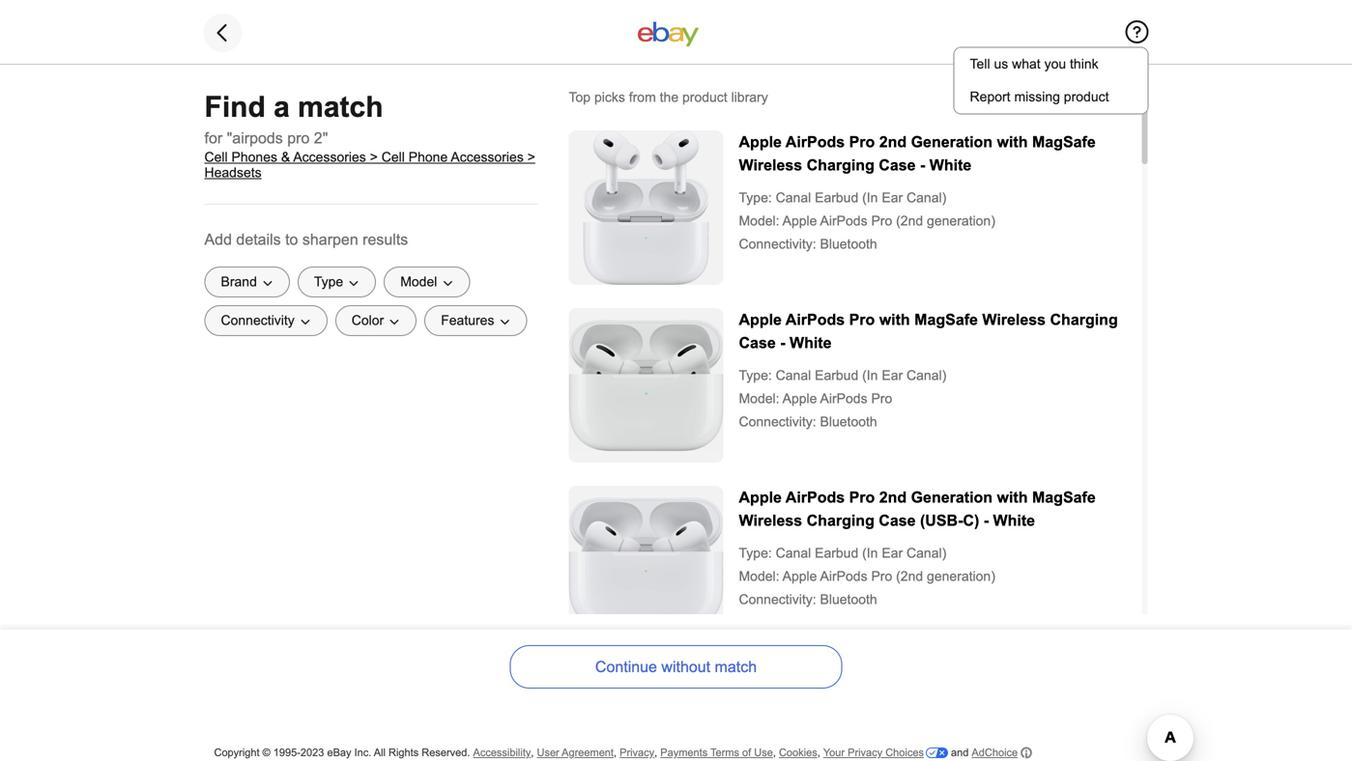 Task type: vqa. For each thing, say whether or not it's contained in the screenshot.


Task type: locate. For each thing, give the bounding box(es) containing it.
2 vertical spatial -
[[984, 512, 989, 530]]

accessories down 2"
[[293, 150, 366, 165]]

0 vertical spatial generation)
[[927, 214, 996, 229]]

2 bluetooth from the top
[[820, 415, 877, 430]]

0 horizontal spatial accessories
[[293, 150, 366, 165]]

1 2nd from the top
[[879, 133, 907, 151]]

ear down "apple airpods pro 2nd generation with magsafe wireless charging case (usb‑c) - white"
[[882, 546, 903, 561]]

1 earbud from the top
[[815, 190, 859, 205]]

2 vertical spatial wireless
[[739, 512, 803, 530]]

product
[[1064, 89, 1109, 104], [682, 90, 728, 105]]

0 vertical spatial earbud
[[815, 190, 859, 205]]

0 vertical spatial ear
[[882, 190, 903, 205]]

canal for apple airpods pro 2nd generation with magsafe wireless charging case - white
[[776, 190, 811, 205]]

0 vertical spatial charging
[[807, 157, 875, 174]]

2 ear from the top
[[882, 368, 903, 383]]

2 generation) from the top
[[927, 569, 996, 584]]

accessories
[[293, 150, 366, 165], [451, 150, 524, 165]]

, left payments
[[655, 747, 658, 759]]

generation) for -
[[927, 569, 996, 584]]

(in inside type: canal earbud (in ear canal) model: apple airpods pro connectivity: bluetooth
[[862, 368, 878, 383]]

white up type: canal earbud (in ear canal) model: apple airpods pro connectivity: bluetooth
[[790, 334, 832, 352]]

1 horizontal spatial privacy
[[848, 747, 883, 759]]

wireless
[[739, 157, 803, 174], [983, 311, 1046, 329], [739, 512, 803, 530]]

airpods inside apple airpods pro 2nd generation with magsafe wireless charging case - white
[[786, 133, 845, 151]]

generation inside "apple airpods pro 2nd generation with magsafe wireless charging case (usb‑c) - white"
[[911, 489, 993, 507]]

2 vertical spatial with
[[997, 489, 1028, 507]]

0 horizontal spatial >
[[370, 150, 378, 165]]

2nd inside "apple airpods pro 2nd generation with magsafe wireless charging case (usb‑c) - white"
[[879, 489, 907, 507]]

results
[[363, 231, 408, 248]]

(2nd down "apple airpods pro 2nd generation with magsafe wireless charging case (usb‑c) - white"
[[896, 569, 923, 584]]

to
[[285, 231, 298, 248]]

generation)
[[927, 214, 996, 229], [927, 569, 996, 584]]

your privacy choices link
[[823, 747, 948, 760]]

1 horizontal spatial -
[[920, 157, 925, 174]]

wireless for apple airpods pro 2nd generation with magsafe wireless charging case (usb‑c) - white
[[739, 512, 803, 530]]

1 canal from the top
[[776, 190, 811, 205]]

1 horizontal spatial product
[[1064, 89, 1109, 104]]

2 vertical spatial magsafe
[[1032, 489, 1096, 507]]

(in down apple airpods pro 2nd generation with magsafe wireless charging case - white
[[862, 190, 878, 205]]

pro
[[287, 130, 310, 147]]

0 vertical spatial connectivity:
[[739, 237, 817, 252]]

2 vertical spatial charging
[[807, 512, 875, 530]]

canal
[[776, 190, 811, 205], [776, 368, 811, 383], [776, 546, 811, 561]]

0 vertical spatial bluetooth
[[820, 237, 877, 252]]

canal) down apple airpods pro 2nd generation with magsafe wireless charging case - white
[[907, 190, 947, 205]]

airpods
[[786, 133, 845, 151], [820, 214, 868, 229], [786, 311, 845, 329], [820, 392, 868, 407], [786, 489, 845, 507], [820, 569, 868, 584]]

generation inside apple airpods pro 2nd generation with magsafe wireless charging case - white
[[911, 133, 993, 151]]

apple airpods pro 2nd generation with magsafe wireless charging case - white
[[739, 133, 1096, 174]]

2 2nd from the top
[[879, 489, 907, 507]]

2 vertical spatial (in
[[862, 546, 878, 561]]

0 horizontal spatial match
[[298, 91, 383, 123]]

1 vertical spatial 2nd
[[879, 489, 907, 507]]

1 ear from the top
[[882, 190, 903, 205]]

2 vertical spatial ear
[[882, 546, 903, 561]]

pro inside "apple airpods pro 2nd generation with magsafe wireless charging case (usb‑c) - white"
[[849, 489, 875, 507]]

(in for (usb‑c)
[[862, 546, 878, 561]]

cell
[[204, 150, 228, 165], [382, 150, 405, 165]]

top
[[569, 90, 591, 105]]

2 vertical spatial connectivity:
[[739, 593, 817, 608]]

connectivity: for apple airpods pro 2nd generation with magsafe wireless charging case (usb‑c) - white
[[739, 593, 817, 608]]

, left user
[[531, 747, 534, 759]]

2nd for -
[[879, 133, 907, 151]]

continue without match button
[[510, 646, 842, 689]]

(in down "apple airpods pro 2nd generation with magsafe wireless charging case (usb‑c) - white"
[[862, 546, 878, 561]]

payments terms of use link
[[661, 747, 773, 760]]

canal) down apple airpods pro with magsafe wireless charging case - white
[[907, 368, 947, 383]]

add details group
[[204, 267, 538, 344]]

-
[[920, 157, 925, 174], [780, 334, 785, 352], [984, 512, 989, 530]]

2 canal from the top
[[776, 368, 811, 383]]

airpods inside apple airpods pro with magsafe wireless charging case - white
[[786, 311, 845, 329]]

with
[[997, 133, 1028, 151], [879, 311, 910, 329], [997, 489, 1028, 507]]

match inside find a match for "airpods pro 2" cell phones & accessories > cell phone accessories > headsets
[[298, 91, 383, 123]]

product down the think
[[1064, 89, 1109, 104]]

2 vertical spatial type:
[[739, 546, 772, 561]]

,
[[531, 747, 534, 759], [614, 747, 617, 759], [655, 747, 658, 759], [773, 747, 776, 759], [818, 747, 821, 759]]

3 connectivity: from the top
[[739, 593, 817, 608]]

1 bluetooth from the top
[[820, 237, 877, 252]]

2 earbud from the top
[[815, 368, 859, 383]]

white right (usb‑c) on the bottom
[[993, 512, 1035, 530]]

1 canal) from the top
[[907, 190, 947, 205]]

add
[[204, 231, 232, 248]]

1 horizontal spatial cell
[[382, 150, 405, 165]]

match up 2"
[[298, 91, 383, 123]]

generation) down apple airpods pro 2nd generation with magsafe wireless charging case - white
[[927, 214, 996, 229]]

(in
[[862, 190, 878, 205], [862, 368, 878, 383], [862, 546, 878, 561]]

type: inside type: canal earbud (in ear canal) model: apple airpods pro connectivity: bluetooth
[[739, 368, 772, 383]]

match
[[298, 91, 383, 123], [715, 659, 757, 676]]

3 model: from the top
[[739, 569, 780, 584]]

magsafe inside apple airpods pro 2nd generation with magsafe wireless charging case - white
[[1032, 133, 1096, 151]]

missing
[[1015, 89, 1060, 104]]

terms
[[711, 747, 740, 759]]

match for without
[[715, 659, 757, 676]]

pro inside type: canal earbud (in ear canal) model: apple airpods pro connectivity: bluetooth
[[871, 392, 893, 407]]

pro
[[849, 133, 875, 151], [871, 214, 893, 229], [849, 311, 875, 329], [871, 392, 893, 407], [849, 489, 875, 507], [871, 569, 893, 584]]

earbud for apple airpods pro 2nd generation with magsafe wireless charging case (usb‑c) - white
[[815, 546, 859, 561]]

1 generation from the top
[[911, 133, 993, 151]]

privacy
[[620, 747, 655, 759], [848, 747, 883, 759]]

3 ear from the top
[[882, 546, 903, 561]]

1 vertical spatial wireless
[[983, 311, 1046, 329]]

1 vertical spatial with
[[879, 311, 910, 329]]

use
[[754, 747, 773, 759]]

0 vertical spatial generation
[[911, 133, 993, 151]]

with inside "apple airpods pro 2nd generation with magsafe wireless charging case (usb‑c) - white"
[[997, 489, 1028, 507]]

2 (in from the top
[[862, 368, 878, 383]]

2 horizontal spatial white
[[993, 512, 1035, 530]]

0 horizontal spatial cell
[[204, 150, 228, 165]]

adchoice link
[[972, 746, 1033, 761]]

accessories right phone
[[451, 150, 524, 165]]

1 vertical spatial connectivity:
[[739, 415, 817, 430]]

ear down apple airpods pro 2nd generation with magsafe wireless charging case - white
[[882, 190, 903, 205]]

4 , from the left
[[773, 747, 776, 759]]

comment about your experience on this page. image
[[1126, 20, 1149, 44]]

charging inside apple airpods pro 2nd generation with magsafe wireless charging case - white
[[807, 157, 875, 174]]

connectivity:
[[739, 237, 817, 252], [739, 415, 817, 430], [739, 593, 817, 608]]

2nd
[[879, 133, 907, 151], [879, 489, 907, 507]]

1 vertical spatial case
[[739, 334, 776, 352]]

1 model: from the top
[[739, 214, 780, 229]]

- inside apple airpods pro with magsafe wireless charging case - white
[[780, 334, 785, 352]]

earbud inside type: canal earbud (in ear canal) model: apple airpods pro connectivity: bluetooth
[[815, 368, 859, 383]]

charging inside "apple airpods pro 2nd generation with magsafe wireless charging case (usb‑c) - white"
[[807, 512, 875, 530]]

white down report
[[930, 157, 972, 174]]

tell
[[970, 57, 990, 72]]

case inside "apple airpods pro 2nd generation with magsafe wireless charging case (usb‑c) - white"
[[879, 512, 916, 530]]

add details to sharpen results
[[204, 231, 408, 248]]

2 vertical spatial canal)
[[907, 546, 947, 561]]

2 connectivity: from the top
[[739, 415, 817, 430]]

generation down report
[[911, 133, 993, 151]]

tell us what you think
[[970, 57, 1099, 72]]

3 canal from the top
[[776, 546, 811, 561]]

wireless inside apple airpods pro with magsafe wireless charging case - white
[[983, 311, 1046, 329]]

2 vertical spatial model:
[[739, 569, 780, 584]]

0 vertical spatial type:
[[739, 190, 772, 205]]

1 privacy from the left
[[620, 747, 655, 759]]

1 , from the left
[[531, 747, 534, 759]]

3 earbud from the top
[[815, 546, 859, 561]]

magsafe
[[1032, 133, 1096, 151], [915, 311, 978, 329], [1032, 489, 1096, 507]]

1 vertical spatial (in
[[862, 368, 878, 383]]

1 vertical spatial canal)
[[907, 368, 947, 383]]

2 type: from the top
[[739, 368, 772, 383]]

&
[[281, 150, 290, 165]]

copyright © 1995-2023 ebay inc. all rights reserved. accessibility , user agreement , privacy , payments terms of use , cookies , your privacy choices
[[214, 747, 924, 759]]

0 vertical spatial canal)
[[907, 190, 947, 205]]

1 horizontal spatial >
[[528, 150, 535, 165]]

canal) down (usb‑c) on the bottom
[[907, 546, 947, 561]]

canal)
[[907, 190, 947, 205], [907, 368, 947, 383], [907, 546, 947, 561]]

think
[[1070, 57, 1099, 72]]

0 vertical spatial with
[[997, 133, 1028, 151]]

model: for apple airpods pro with magsafe wireless charging case - white
[[739, 392, 780, 407]]

1 vertical spatial earbud
[[815, 368, 859, 383]]

charging for apple airpods pro 2nd generation with magsafe wireless charging case - white
[[807, 157, 875, 174]]

2 vertical spatial case
[[879, 512, 916, 530]]

1 connectivity: from the top
[[739, 237, 817, 252]]

payments
[[661, 747, 708, 759]]

(in down apple airpods pro with magsafe wireless charging case - white
[[862, 368, 878, 383]]

bluetooth for -
[[820, 237, 877, 252]]

2 vertical spatial earbud
[[815, 546, 859, 561]]

find a match for "airpods pro 2" cell phones & accessories > cell phone accessories > headsets
[[204, 91, 535, 180]]

type: canal earbud (in ear canal) model: apple airpods pro (2nd generation) connectivity: bluetooth
[[739, 190, 996, 252], [739, 546, 996, 608]]

wireless inside "apple airpods pro 2nd generation with magsafe wireless charging case (usb‑c) - white"
[[739, 512, 803, 530]]

1 vertical spatial generation
[[911, 489, 993, 507]]

1 vertical spatial type:
[[739, 368, 772, 383]]

cell left phone
[[382, 150, 405, 165]]

canal) for (usb‑c)
[[907, 546, 947, 561]]

(2nd
[[896, 214, 923, 229], [896, 569, 923, 584]]

0 horizontal spatial -
[[780, 334, 785, 352]]

1 (in from the top
[[862, 190, 878, 205]]

0 vertical spatial white
[[930, 157, 972, 174]]

you
[[1045, 57, 1066, 72]]

match for a
[[298, 91, 383, 123]]

charging
[[807, 157, 875, 174], [1050, 311, 1118, 329], [807, 512, 875, 530]]

3 bluetooth from the top
[[820, 593, 877, 608]]

3 type: from the top
[[739, 546, 772, 561]]

with inside apple airpods pro 2nd generation with magsafe wireless charging case - white
[[997, 133, 1028, 151]]

0 vertical spatial (2nd
[[896, 214, 923, 229]]

2 generation from the top
[[911, 489, 993, 507]]

, left privacy link at the bottom
[[614, 747, 617, 759]]

3 (in from the top
[[862, 546, 878, 561]]

0 vertical spatial match
[[298, 91, 383, 123]]

ear for (usb‑c)
[[882, 546, 903, 561]]

white
[[930, 157, 972, 174], [790, 334, 832, 352], [993, 512, 1035, 530]]

privacy left payments
[[620, 747, 655, 759]]

1 vertical spatial magsafe
[[915, 311, 978, 329]]

case inside apple airpods pro 2nd generation with magsafe wireless charging case - white
[[879, 157, 916, 174]]

3 , from the left
[[655, 747, 658, 759]]

apple inside type: canal earbud (in ear canal) model: apple airpods pro connectivity: bluetooth
[[783, 392, 817, 407]]

type:
[[739, 190, 772, 205], [739, 368, 772, 383], [739, 546, 772, 561]]

©
[[263, 747, 270, 759]]

3 canal) from the top
[[907, 546, 947, 561]]

1 vertical spatial charging
[[1050, 311, 1118, 329]]

accessibility link
[[473, 747, 531, 760]]

0 horizontal spatial privacy
[[620, 747, 655, 759]]

>
[[370, 150, 378, 165], [528, 150, 535, 165]]

2 canal) from the top
[[907, 368, 947, 383]]

1 cell from the left
[[204, 150, 228, 165]]

2nd inside apple airpods pro 2nd generation with magsafe wireless charging case - white
[[879, 133, 907, 151]]

1 vertical spatial generation)
[[927, 569, 996, 584]]

0 horizontal spatial product
[[682, 90, 728, 105]]

wireless inside apple airpods pro 2nd generation with magsafe wireless charging case - white
[[739, 157, 803, 174]]

0 vertical spatial type: canal earbud (in ear canal) model: apple airpods pro (2nd generation) connectivity: bluetooth
[[739, 190, 996, 252]]

1 type: from the top
[[739, 190, 772, 205]]

1 vertical spatial ear
[[882, 368, 903, 383]]

1 generation) from the top
[[927, 214, 996, 229]]

ear inside type: canal earbud (in ear canal) model: apple airpods pro connectivity: bluetooth
[[882, 368, 903, 383]]

1 type: canal earbud (in ear canal) model: apple airpods pro (2nd generation) connectivity: bluetooth from the top
[[739, 190, 996, 252]]

model: inside type: canal earbud (in ear canal) model: apple airpods pro connectivity: bluetooth
[[739, 392, 780, 407]]

0 vertical spatial -
[[920, 157, 925, 174]]

2 (2nd from the top
[[896, 569, 923, 584]]

canal inside type: canal earbud (in ear canal) model: apple airpods pro connectivity: bluetooth
[[776, 368, 811, 383]]

generation
[[911, 133, 993, 151], [911, 489, 993, 507]]

1 horizontal spatial match
[[715, 659, 757, 676]]

bluetooth inside type: canal earbud (in ear canal) model: apple airpods pro connectivity: bluetooth
[[820, 415, 877, 430]]

model:
[[739, 214, 780, 229], [739, 392, 780, 407], [739, 569, 780, 584]]

0 vertical spatial case
[[879, 157, 916, 174]]

type: canal earbud (in ear canal) model: apple airpods pro (2nd generation) connectivity: bluetooth down apple airpods pro 2nd generation with magsafe wireless charging case - white
[[739, 190, 996, 252]]

0 vertical spatial wireless
[[739, 157, 803, 174]]

0 vertical spatial 2nd
[[879, 133, 907, 151]]

type: for apple airpods pro with magsafe wireless charging case - white
[[739, 368, 772, 383]]

and adchoice
[[948, 747, 1018, 759]]

1 vertical spatial model:
[[739, 392, 780, 407]]

magsafe inside "apple airpods pro 2nd generation with magsafe wireless charging case (usb‑c) - white"
[[1032, 489, 1096, 507]]

choices
[[886, 747, 924, 759]]

2"
[[314, 130, 328, 147]]

0 vertical spatial canal
[[776, 190, 811, 205]]

ear
[[882, 190, 903, 205], [882, 368, 903, 383], [882, 546, 903, 561]]

1 vertical spatial bluetooth
[[820, 415, 877, 430]]

1 horizontal spatial white
[[930, 157, 972, 174]]

model: for apple airpods pro 2nd generation with magsafe wireless charging case - white
[[739, 214, 780, 229]]

0 vertical spatial magsafe
[[1032, 133, 1096, 151]]

a
[[274, 91, 290, 123]]

earbud
[[815, 190, 859, 205], [815, 368, 859, 383], [815, 546, 859, 561]]

, left your
[[818, 747, 821, 759]]

ear for -
[[882, 190, 903, 205]]

your
[[823, 747, 845, 759]]

generation) down (usb‑c) on the bottom
[[927, 569, 996, 584]]

cookies link
[[779, 747, 818, 760]]

pro inside apple airpods pro 2nd generation with magsafe wireless charging case - white
[[849, 133, 875, 151]]

2 type: canal earbud (in ear canal) model: apple airpods pro (2nd generation) connectivity: bluetooth from the top
[[739, 546, 996, 608]]

, left cookies
[[773, 747, 776, 759]]

1 accessories from the left
[[293, 150, 366, 165]]

generation up (usb‑c) on the bottom
[[911, 489, 993, 507]]

2 cell from the left
[[382, 150, 405, 165]]

1 vertical spatial -
[[780, 334, 785, 352]]

without
[[662, 659, 711, 676]]

1 vertical spatial white
[[790, 334, 832, 352]]

2 vertical spatial white
[[993, 512, 1035, 530]]

1 (2nd from the top
[[896, 214, 923, 229]]

continue
[[595, 659, 657, 676]]

ear down apple airpods pro with magsafe wireless charging case - white
[[882, 368, 903, 383]]

2 horizontal spatial -
[[984, 512, 989, 530]]

1 vertical spatial (2nd
[[896, 569, 923, 584]]

1 vertical spatial canal
[[776, 368, 811, 383]]

match inside button
[[715, 659, 757, 676]]

apple
[[739, 133, 782, 151], [783, 214, 817, 229], [739, 311, 782, 329], [783, 392, 817, 407], [739, 489, 782, 507], [783, 569, 817, 584]]

privacy right your
[[848, 747, 883, 759]]

2 vertical spatial bluetooth
[[820, 593, 877, 608]]

0 vertical spatial model:
[[739, 214, 780, 229]]

type: canal earbud (in ear canal) model: apple airpods pro (2nd generation) connectivity: bluetooth down "apple airpods pro 2nd generation with magsafe wireless charging case (usb‑c) - white"
[[739, 546, 996, 608]]

"airpods
[[227, 130, 283, 147]]

match right without at the bottom of the page
[[715, 659, 757, 676]]

apple airpods pro with magsafe wireless charging case - white
[[739, 311, 1118, 352]]

case
[[879, 157, 916, 174], [739, 334, 776, 352], [879, 512, 916, 530]]

apple inside apple airpods pro with magsafe wireless charging case - white
[[739, 311, 782, 329]]

1 vertical spatial type: canal earbud (in ear canal) model: apple airpods pro (2nd generation) connectivity: bluetooth
[[739, 546, 996, 608]]

adchoice
[[972, 747, 1018, 759]]

1 vertical spatial match
[[715, 659, 757, 676]]

bluetooth
[[820, 237, 877, 252], [820, 415, 877, 430], [820, 593, 877, 608]]

0 vertical spatial (in
[[862, 190, 878, 205]]

cell down for
[[204, 150, 228, 165]]

product right the at the top of page
[[682, 90, 728, 105]]

2 vertical spatial canal
[[776, 546, 811, 561]]

2 > from the left
[[528, 150, 535, 165]]

(2nd down apple airpods pro 2nd generation with magsafe wireless charging case - white
[[896, 214, 923, 229]]

2 model: from the top
[[739, 392, 780, 407]]

picks
[[594, 90, 625, 105]]

- inside apple airpods pro 2nd generation with magsafe wireless charging case - white
[[920, 157, 925, 174]]

phone
[[409, 150, 448, 165]]

wireless for apple airpods pro 2nd generation with magsafe wireless charging case - white
[[739, 157, 803, 174]]

1 horizontal spatial accessories
[[451, 150, 524, 165]]

magsafe for -
[[1032, 489, 1096, 507]]

0 horizontal spatial white
[[790, 334, 832, 352]]



Task type: describe. For each thing, give the bounding box(es) containing it.
canal) inside type: canal earbud (in ear canal) model: apple airpods pro connectivity: bluetooth
[[907, 368, 947, 383]]

charging inside apple airpods pro with magsafe wireless charging case - white
[[1050, 311, 1118, 329]]

5 , from the left
[[818, 747, 821, 759]]

white inside apple airpods pro 2nd generation with magsafe wireless charging case - white
[[930, 157, 972, 174]]

privacy link
[[620, 747, 655, 760]]

2 accessories from the left
[[451, 150, 524, 165]]

canal for apple airpods pro 2nd generation with magsafe wireless charging case (usb‑c) - white
[[776, 546, 811, 561]]

earbud for apple airpods pro with magsafe wireless charging case - white
[[815, 368, 859, 383]]

report missing product
[[970, 89, 1109, 104]]

what
[[1012, 57, 1041, 72]]

apple inside apple airpods pro 2nd generation with magsafe wireless charging case - white
[[739, 133, 782, 151]]

white inside apple airpods pro with magsafe wireless charging case - white
[[790, 334, 832, 352]]

with for (usb‑c)
[[997, 489, 1028, 507]]

agreement
[[562, 747, 614, 759]]

us
[[994, 57, 1009, 72]]

case inside apple airpods pro with magsafe wireless charging case - white
[[739, 334, 776, 352]]

details
[[236, 231, 281, 248]]

1995-
[[273, 747, 301, 759]]

- inside "apple airpods pro 2nd generation with magsafe wireless charging case (usb‑c) - white"
[[984, 512, 989, 530]]

from
[[629, 90, 656, 105]]

(usb‑c)
[[920, 512, 980, 530]]

earbud for apple airpods pro 2nd generation with magsafe wireless charging case - white
[[815, 190, 859, 205]]

for
[[204, 130, 223, 147]]

inc.
[[354, 747, 372, 759]]

bluetooth for (usb‑c)
[[820, 593, 877, 608]]

reserved.
[[422, 747, 470, 759]]

continue without match
[[595, 659, 757, 676]]

type: canal earbud (in ear canal) model: apple airpods pro connectivity: bluetooth
[[739, 368, 947, 430]]

charging for apple airpods pro 2nd generation with magsafe wireless charging case (usb‑c) - white
[[807, 512, 875, 530]]

report missing product button
[[955, 81, 1148, 114]]

sharpen
[[302, 231, 358, 248]]

case for apple airpods pro 2nd generation with magsafe wireless charging case - white
[[879, 157, 916, 174]]

case for apple airpods pro 2nd generation with magsafe wireless charging case (usb‑c) - white
[[879, 512, 916, 530]]

the
[[660, 90, 679, 105]]

model: for apple airpods pro 2nd generation with magsafe wireless charging case (usb‑c) - white
[[739, 569, 780, 584]]

of
[[742, 747, 751, 759]]

generation for white
[[911, 133, 993, 151]]

product inside report missing product popup button
[[1064, 89, 1109, 104]]

cell phones & accessories > cell phone accessories > headsets button
[[204, 150, 538, 181]]

library
[[731, 90, 768, 105]]

magsafe inside apple airpods pro with magsafe wireless charging case - white
[[915, 311, 978, 329]]

airpods inside "apple airpods pro 2nd generation with magsafe wireless charging case (usb‑c) - white"
[[786, 489, 845, 507]]

2 privacy from the left
[[848, 747, 883, 759]]

all
[[374, 747, 386, 759]]

type: canal earbud (in ear canal) model: apple airpods pro (2nd generation) connectivity: bluetooth for -
[[739, 190, 996, 252]]

(in for -
[[862, 190, 878, 205]]

connectivity: for apple airpods pro 2nd generation with magsafe wireless charging case - white
[[739, 237, 817, 252]]

magsafe for white
[[1032, 133, 1096, 151]]

phones
[[232, 150, 277, 165]]

(2nd for (usb‑c)
[[896, 569, 923, 584]]

canal for apple airpods pro with magsafe wireless charging case - white
[[776, 368, 811, 383]]

report
[[970, 89, 1011, 104]]

tell us what you think button
[[955, 48, 1148, 81]]

accessibility
[[473, 747, 531, 759]]

canal) for -
[[907, 190, 947, 205]]

top picks from the product library
[[569, 90, 768, 105]]

user agreement link
[[537, 747, 614, 760]]

find
[[204, 91, 266, 123]]

generation) for white
[[927, 214, 996, 229]]

ebay
[[327, 747, 351, 759]]

apple inside "apple airpods pro 2nd generation with magsafe wireless charging case (usb‑c) - white"
[[739, 489, 782, 507]]

type: canal earbud (in ear canal) model: apple airpods pro (2nd generation) connectivity: bluetooth for (usb‑c)
[[739, 546, 996, 608]]

2 , from the left
[[614, 747, 617, 759]]

(2nd for -
[[896, 214, 923, 229]]

apple airpods pro 2nd generation with magsafe wireless charging case (usb‑c) - white
[[739, 489, 1096, 530]]

with for -
[[997, 133, 1028, 151]]

2nd for (usb‑c)
[[879, 489, 907, 507]]

type: for apple airpods pro 2nd generation with magsafe wireless charging case - white
[[739, 190, 772, 205]]

with inside apple airpods pro with magsafe wireless charging case - white
[[879, 311, 910, 329]]

2023
[[301, 747, 324, 759]]

user
[[537, 747, 559, 759]]

and
[[951, 747, 969, 759]]

cookies
[[779, 747, 818, 759]]

pro inside apple airpods pro with magsafe wireless charging case - white
[[849, 311, 875, 329]]

rights
[[389, 747, 419, 759]]

generation for -
[[911, 489, 993, 507]]

headsets
[[204, 165, 262, 180]]

connectivity: inside type: canal earbud (in ear canal) model: apple airpods pro connectivity: bluetooth
[[739, 415, 817, 430]]

type: for apple airpods pro 2nd generation with magsafe wireless charging case (usb‑c) - white
[[739, 546, 772, 561]]

airpods inside type: canal earbud (in ear canal) model: apple airpods pro connectivity: bluetooth
[[820, 392, 868, 407]]

copyright
[[214, 747, 260, 759]]

white inside "apple airpods pro 2nd generation with magsafe wireless charging case (usb‑c) - white"
[[993, 512, 1035, 530]]

1 > from the left
[[370, 150, 378, 165]]



